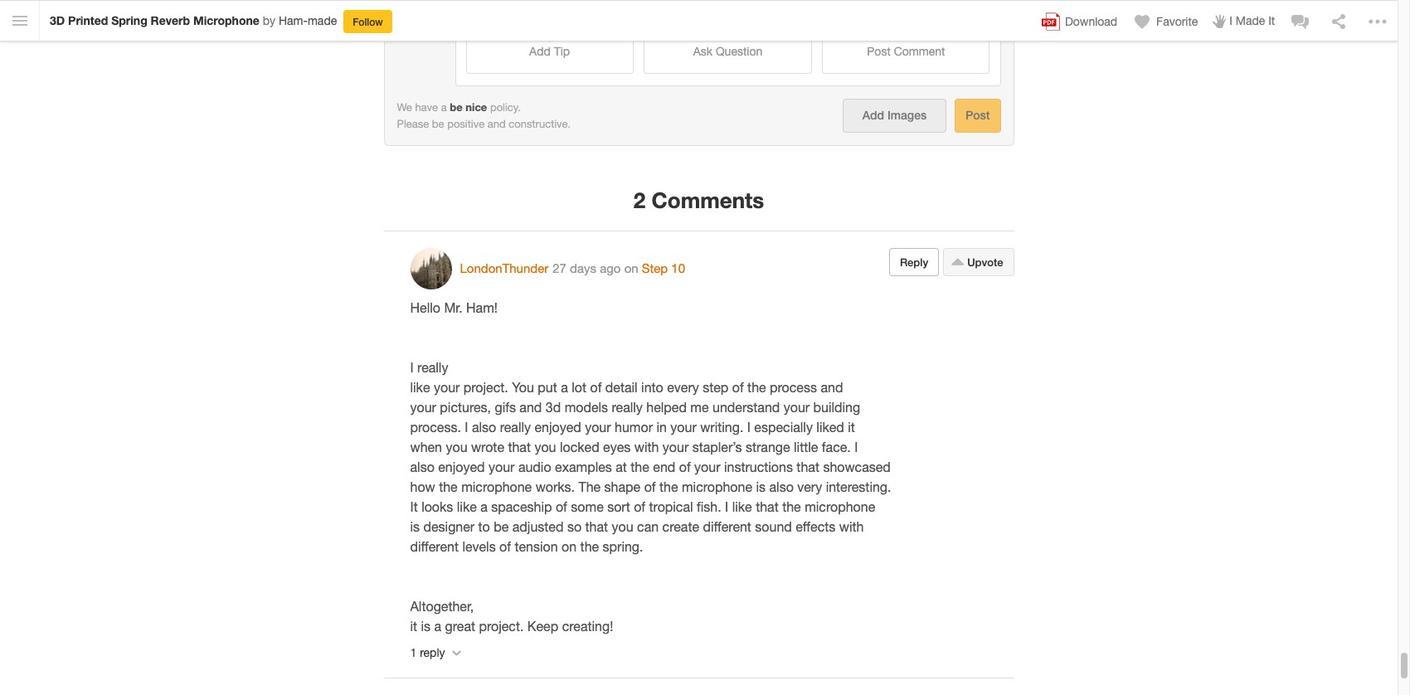 Task type: vqa. For each thing, say whether or not it's contained in the screenshot.
'Facebook' 'icon'
no



Task type: locate. For each thing, give the bounding box(es) containing it.
your up process. on the left bottom of page
[[410, 400, 436, 415]]

favorite
[[1157, 14, 1199, 27]]

like right "fish."
[[732, 499, 752, 514]]

2 vertical spatial is
[[421, 619, 431, 634]]

strange
[[746, 440, 790, 455]]

1 vertical spatial be
[[432, 118, 444, 130]]

enjoyed down 3d
[[535, 420, 581, 435]]

works.
[[536, 479, 575, 494]]

i made it button
[[1212, 12, 1276, 29]]

0 horizontal spatial it
[[410, 619, 417, 634]]

altogether, it is a great project. keep creating!
[[410, 599, 613, 634]]

comment
[[894, 45, 945, 58]]

and down "policy."
[[488, 118, 506, 130]]

step 10 link
[[642, 261, 685, 275]]

0 horizontal spatial different
[[410, 539, 459, 554]]

ham-made link
[[279, 14, 337, 27]]

2 horizontal spatial microphone
[[805, 499, 876, 514]]

really down gifs
[[500, 420, 531, 435]]

1 horizontal spatial is
[[421, 619, 431, 634]]

project. up gifs
[[464, 380, 508, 395]]

process.
[[410, 420, 461, 435]]

when
[[410, 440, 442, 455]]

project. inside altogether, it is a great project. keep creating!
[[479, 619, 524, 634]]

is left designer
[[410, 519, 420, 534]]

a down altogether,
[[434, 619, 442, 634]]

1 horizontal spatial it
[[1269, 14, 1276, 27]]

creating!
[[562, 619, 613, 634]]

1 vertical spatial on
[[562, 539, 577, 554]]

it right liked
[[848, 420, 855, 435]]

to
[[478, 519, 490, 534]]

microphone
[[461, 479, 532, 494], [682, 479, 753, 494], [805, 499, 876, 514]]

you down process. on the left bottom of page
[[446, 440, 468, 455]]

be up positive
[[450, 100, 463, 113]]

favorite button
[[1133, 12, 1199, 32]]

is inside altogether, it is a great project. keep creating!
[[421, 619, 431, 634]]

a up "to"
[[481, 499, 488, 514]]

please
[[397, 118, 429, 130]]

1 vertical spatial also
[[410, 459, 435, 474]]

little
[[794, 440, 818, 455]]

a
[[441, 101, 447, 113], [561, 380, 568, 395], [481, 499, 488, 514], [434, 619, 442, 634]]

your down stapler's
[[695, 459, 721, 474]]

ham!
[[466, 300, 498, 315]]

and inside we have a be nice policy. please be positive and constructive.
[[488, 118, 506, 130]]

0 vertical spatial it
[[1269, 14, 1276, 27]]

some
[[571, 499, 604, 514]]

0 vertical spatial project.
[[464, 380, 508, 395]]

project. right great
[[479, 619, 524, 634]]

really up pictures,
[[417, 360, 448, 375]]

reply
[[900, 255, 929, 269]]

comments
[[652, 187, 764, 213]]

tropical
[[649, 499, 693, 514]]

2 horizontal spatial you
[[612, 519, 634, 534]]

nice
[[466, 100, 487, 113]]

microphone up spaceship
[[461, 479, 532, 494]]

0 vertical spatial and
[[488, 118, 506, 130]]

also
[[472, 420, 496, 435], [410, 459, 435, 474], [770, 479, 794, 494]]

be inside the i really like your project. you put a lot of detail into every step of the process and your pictures, gifs and 3d models really helped me understand your building process. i also really enjoyed your humor in your writing. i especially liked it when you wrote that you locked eyes with your stapler's strange little face. i also enjoyed your audio examples at the end of your instructions that showcased how the microphone works. the shape of the microphone is also very interesting. it looks like a spaceship of some sort of tropical fish. i like that the microphone is designer to be adjusted so that you can create different sound effects with different levels of tension on the spring.
[[494, 519, 509, 534]]

you up the spring.
[[612, 519, 634, 534]]

looks
[[422, 499, 453, 514]]

wrote
[[471, 440, 504, 455]]

project.
[[464, 380, 508, 395], [479, 619, 524, 634]]

is down altogether,
[[421, 619, 431, 634]]

2
[[634, 187, 646, 213]]

levels
[[462, 539, 496, 554]]

on down 'so'
[[562, 539, 577, 554]]

days
[[570, 261, 597, 275]]

imadeit image
[[1212, 12, 1228, 24]]

1 horizontal spatial with
[[840, 519, 864, 534]]

with
[[635, 440, 659, 455], [840, 519, 864, 534]]

that
[[508, 440, 531, 455], [797, 459, 820, 474], [756, 499, 779, 514], [585, 519, 608, 534]]

1 vertical spatial it
[[410, 619, 417, 634]]

that up 'very'
[[797, 459, 820, 474]]

interesting.
[[826, 479, 892, 494]]

0 horizontal spatial it
[[410, 499, 418, 514]]

download button
[[1041, 12, 1118, 32]]

and down you
[[520, 400, 542, 415]]

spaceship
[[491, 499, 552, 514]]

with down humor on the left bottom of the page
[[635, 440, 659, 455]]

it inside altogether, it is a great project. keep creating!
[[410, 619, 417, 634]]

your down the models
[[585, 420, 611, 435]]

and up building
[[821, 380, 843, 395]]

i
[[1230, 14, 1233, 27], [410, 360, 414, 375], [465, 420, 468, 435], [747, 420, 751, 435], [855, 440, 858, 455], [725, 499, 729, 514]]

3d
[[546, 400, 561, 415]]

1 vertical spatial is
[[410, 519, 420, 534]]

enjoyed
[[535, 420, 581, 435], [438, 459, 485, 474]]

0 vertical spatial different
[[703, 519, 752, 534]]

tension
[[515, 539, 558, 554]]

0 horizontal spatial like
[[410, 380, 430, 395]]

0 vertical spatial enjoyed
[[535, 420, 581, 435]]

with right effects
[[840, 519, 864, 534]]

1 horizontal spatial different
[[703, 519, 752, 534]]

of
[[590, 380, 602, 395], [732, 380, 744, 395], [679, 459, 691, 474], [644, 479, 656, 494], [556, 499, 567, 514], [634, 499, 646, 514], [500, 539, 511, 554]]

it inside the i really like your project. you put a lot of detail into every step of the process and your pictures, gifs and 3d models really helped me understand your building process. i also really enjoyed your humor in your writing. i especially liked it when you wrote that you locked eyes with your stapler's strange little face. i also enjoyed your audio examples at the end of your instructions that showcased how the microphone works. the shape of the microphone is also very interesting. it looks like a spaceship of some sort of tropical fish. i like that the microphone is designer to be adjusted so that you can create different sound effects with different levels of tension on the spring.
[[848, 420, 855, 435]]

great
[[445, 619, 475, 634]]

0 horizontal spatial on
[[562, 539, 577, 554]]

humor
[[615, 420, 653, 435]]

i right face.
[[855, 440, 858, 455]]

you up audio
[[535, 440, 556, 455]]

sort
[[608, 499, 630, 514]]

1 horizontal spatial microphone
[[682, 479, 753, 494]]

2 horizontal spatial be
[[494, 519, 509, 534]]

0 vertical spatial is
[[756, 479, 766, 494]]

that down some
[[585, 519, 608, 534]]

eyes
[[603, 440, 631, 455]]

i down pictures,
[[465, 420, 468, 435]]

like up process. on the left bottom of page
[[410, 380, 430, 395]]

be down have
[[432, 118, 444, 130]]

different down designer
[[410, 539, 459, 554]]

0 horizontal spatial be
[[432, 118, 444, 130]]

on right ago
[[625, 261, 639, 275]]

i really like your project. you put a lot of detail into every step of the process and your pictures, gifs and 3d models really helped me understand your building process. i also really enjoyed your humor in your writing. i especially liked it when you wrote that you locked eyes with your stapler's strange little face. i also enjoyed your audio examples at the end of your instructions that showcased how the microphone works. the shape of the microphone is also very interesting. it looks like a spaceship of some sort of tropical fish. i like that the microphone is designer to be adjusted so that you can create different sound effects with different levels of tension on the spring.
[[410, 360, 892, 554]]

0 vertical spatial it
[[848, 420, 855, 435]]

of down end
[[644, 479, 656, 494]]

also up how
[[410, 459, 435, 474]]

1 horizontal spatial like
[[457, 499, 477, 514]]

it down how
[[410, 499, 418, 514]]

like
[[410, 380, 430, 395], [457, 499, 477, 514], [732, 499, 752, 514]]

also up wrote
[[472, 420, 496, 435]]

audio
[[519, 459, 551, 474]]

and
[[488, 118, 506, 130], [821, 380, 843, 395], [520, 400, 542, 415]]

0 horizontal spatial microphone
[[461, 479, 532, 494]]

enjoyed down wrote
[[438, 459, 485, 474]]

building
[[814, 400, 861, 415]]

like up designer
[[457, 499, 477, 514]]

a inside we have a be nice policy. please be positive and constructive.
[[441, 101, 447, 113]]

1 vertical spatial project.
[[479, 619, 524, 634]]

also left 'very'
[[770, 479, 794, 494]]

1                              reply
[[410, 646, 448, 659]]

1 vertical spatial different
[[410, 539, 459, 554]]

really down detail
[[612, 400, 643, 415]]

2 horizontal spatial and
[[821, 380, 843, 395]]

0 vertical spatial with
[[635, 440, 659, 455]]

0 horizontal spatial and
[[488, 118, 506, 130]]

2 vertical spatial also
[[770, 479, 794, 494]]

a inside altogether, it is a great project. keep creating!
[[434, 619, 442, 634]]

microphone down interesting.
[[805, 499, 876, 514]]

it
[[1269, 14, 1276, 27], [410, 499, 418, 514]]

the up tropical
[[660, 479, 678, 494]]

very
[[798, 479, 822, 494]]

1 horizontal spatial really
[[500, 420, 531, 435]]

upvote
[[968, 255, 1004, 269]]

2 vertical spatial be
[[494, 519, 509, 534]]

i right imadeit image
[[1230, 14, 1233, 27]]

reverb
[[151, 13, 190, 27]]

0 vertical spatial really
[[417, 360, 448, 375]]

end
[[653, 459, 676, 474]]

have
[[415, 101, 438, 113]]

different down "fish."
[[703, 519, 752, 534]]

i down understand at the bottom right
[[747, 420, 751, 435]]

on
[[625, 261, 639, 275], [562, 539, 577, 554]]

post
[[867, 45, 891, 58]]

1 horizontal spatial be
[[450, 100, 463, 113]]

1 vertical spatial with
[[840, 519, 864, 534]]

1 horizontal spatial also
[[472, 420, 496, 435]]

0 horizontal spatial with
[[635, 440, 659, 455]]

microphone up "fish."
[[682, 479, 753, 494]]

1 vertical spatial it
[[410, 499, 418, 514]]

ago
[[600, 261, 621, 275]]

it up 1 at the left of the page
[[410, 619, 417, 634]]

it right the made
[[1269, 14, 1276, 27]]

hello
[[410, 300, 441, 315]]

we
[[397, 101, 412, 113]]

the
[[579, 479, 601, 494]]

is down instructions
[[756, 479, 766, 494]]

1 horizontal spatial you
[[535, 440, 556, 455]]

adjusted
[[513, 519, 564, 534]]

1 vertical spatial really
[[612, 400, 643, 415]]

2 horizontal spatial also
[[770, 479, 794, 494]]

a right have
[[441, 101, 447, 113]]

of right end
[[679, 459, 691, 474]]

0 horizontal spatial enjoyed
[[438, 459, 485, 474]]

really
[[417, 360, 448, 375], [612, 400, 643, 415], [500, 420, 531, 435]]

you
[[512, 380, 534, 395]]

upvote button
[[944, 248, 1014, 276]]

question
[[716, 45, 763, 58]]

0 vertical spatial on
[[625, 261, 639, 275]]

1 horizontal spatial it
[[848, 420, 855, 435]]

1 horizontal spatial and
[[520, 400, 542, 415]]

be right "to"
[[494, 519, 509, 534]]

printed
[[68, 13, 108, 27]]

your down wrote
[[489, 459, 515, 474]]

1 horizontal spatial enjoyed
[[535, 420, 581, 435]]

microphone
[[193, 13, 260, 27]]

instructions
[[724, 459, 793, 474]]



Task type: describe. For each thing, give the bounding box(es) containing it.
step
[[703, 380, 729, 395]]

of right levels in the bottom of the page
[[500, 539, 511, 554]]

your down process
[[784, 400, 810, 415]]

the up understand at the bottom right
[[748, 380, 766, 395]]

we have a be nice policy. please be positive and constructive.
[[397, 100, 571, 130]]

effects
[[796, 519, 836, 534]]

tip
[[554, 45, 570, 58]]

add
[[529, 45, 551, 58]]

the down 'very'
[[783, 499, 801, 514]]

ask question button
[[644, 4, 812, 74]]

altogether,
[[410, 599, 474, 614]]

spring
[[111, 13, 147, 27]]

it inside button
[[1269, 14, 1276, 27]]

follow button
[[344, 10, 392, 34]]

put
[[538, 380, 557, 395]]

designer
[[424, 519, 475, 534]]

the up looks
[[439, 479, 458, 494]]

lot
[[572, 380, 587, 395]]

keep
[[528, 619, 559, 634]]

that up audio
[[508, 440, 531, 455]]

londonthunder 27 days ago                     on step 10
[[460, 261, 685, 275]]

detail
[[606, 380, 638, 395]]

0 vertical spatial also
[[472, 420, 496, 435]]

post comment
[[867, 45, 945, 58]]

1                              reply button
[[410, 645, 465, 661]]

2 vertical spatial and
[[520, 400, 542, 415]]

examples
[[555, 459, 612, 474]]

process
[[770, 380, 817, 395]]

i down hello
[[410, 360, 414, 375]]

constructive.
[[509, 118, 571, 130]]

the down 'so'
[[581, 539, 599, 554]]

post comment button
[[823, 4, 990, 74]]

mr.
[[444, 300, 463, 315]]

hello mr. ham!
[[410, 300, 498, 315]]

arrow down image
[[448, 645, 465, 657]]

add tip
[[529, 45, 570, 58]]

a left lot
[[561, 380, 568, 395]]

locked
[[560, 440, 600, 455]]

2 horizontal spatial really
[[612, 400, 643, 415]]

reply
[[420, 646, 445, 659]]

me
[[691, 400, 709, 415]]

1 horizontal spatial on
[[625, 261, 639, 275]]

the right at
[[631, 459, 650, 474]]

i inside button
[[1230, 14, 1233, 27]]

2 vertical spatial really
[[500, 420, 531, 435]]

face.
[[822, 440, 851, 455]]

1 vertical spatial enjoyed
[[438, 459, 485, 474]]

of down works.
[[556, 499, 567, 514]]

project. inside the i really like your project. you put a lot of detail into every step of the process and your pictures, gifs and 3d models really helped me understand your building process. i also really enjoyed your humor in your writing. i especially liked it when you wrote that you locked eyes with your stapler's strange little face. i also enjoyed your audio examples at the end of your instructions that showcased how the microphone works. the shape of the microphone is also very interesting. it looks like a spaceship of some sort of tropical fish. i like that the microphone is designer to be adjusted so that you can create different sound effects with different levels of tension on the spring.
[[464, 380, 508, 395]]

shape
[[605, 479, 641, 494]]

positive
[[447, 118, 485, 130]]

writing.
[[700, 420, 744, 435]]

of right lot
[[590, 380, 602, 395]]

how
[[410, 479, 435, 494]]

2 horizontal spatial is
[[756, 479, 766, 494]]

of up understand at the bottom right
[[732, 380, 744, 395]]

1
[[410, 646, 417, 659]]

3d
[[50, 13, 65, 27]]

your up pictures,
[[434, 380, 460, 395]]

0 vertical spatial be
[[450, 100, 463, 113]]

policy.
[[490, 101, 521, 113]]

step
[[642, 261, 668, 275]]

add tip button
[[466, 4, 634, 74]]

0 horizontal spatial really
[[417, 360, 448, 375]]

0 horizontal spatial you
[[446, 440, 468, 455]]

ham-
[[279, 14, 308, 27]]

in
[[657, 420, 667, 435]]

download
[[1065, 14, 1118, 27]]

0 horizontal spatial is
[[410, 519, 420, 534]]

models
[[565, 400, 608, 415]]

0 horizontal spatial also
[[410, 459, 435, 474]]

by
[[263, 14, 275, 27]]

made
[[1236, 14, 1266, 27]]

londonthunder image
[[410, 248, 452, 289]]

i right "fish."
[[725, 499, 729, 514]]

of right sort
[[634, 499, 646, 514]]

especially
[[755, 420, 813, 435]]

create
[[663, 519, 700, 534]]

1 vertical spatial and
[[821, 380, 843, 395]]

follow
[[353, 15, 383, 28]]

2 comments
[[634, 187, 764, 213]]

fish.
[[697, 499, 722, 514]]

your right in
[[671, 420, 697, 435]]

that up sound
[[756, 499, 779, 514]]

gifs
[[495, 400, 516, 415]]

reply button
[[889, 248, 939, 276]]

helped
[[647, 400, 687, 415]]

at
[[616, 459, 627, 474]]

pictures,
[[440, 400, 491, 415]]

can
[[637, 519, 659, 534]]

every
[[667, 380, 699, 395]]

it inside the i really like your project. you put a lot of detail into every step of the process and your pictures, gifs and 3d models really helped me understand your building process. i also really enjoyed your humor in your writing. i especially liked it when you wrote that you locked eyes with your stapler's strange little face. i also enjoyed your audio examples at the end of your instructions that showcased how the microphone works. the shape of the microphone is also very interesting. it looks like a spaceship of some sort of tropical fish. i like that the microphone is designer to be adjusted so that you can create different sound effects with different levels of tension on the spring.
[[410, 499, 418, 514]]

i made it
[[1230, 14, 1276, 27]]

on inside the i really like your project. you put a lot of detail into every step of the process and your pictures, gifs and 3d models really helped me understand your building process. i also really enjoyed your humor in your writing. i especially liked it when you wrote that you locked eyes with your stapler's strange little face. i also enjoyed your audio examples at the end of your instructions that showcased how the microphone works. the shape of the microphone is also very interesting. it looks like a spaceship of some sort of tropical fish. i like that the microphone is designer to be adjusted so that you can create different sound effects with different levels of tension on the spring.
[[562, 539, 577, 554]]

2 horizontal spatial like
[[732, 499, 752, 514]]

understand
[[713, 400, 780, 415]]

made
[[308, 14, 337, 27]]

your up end
[[663, 440, 689, 455]]

so
[[567, 519, 582, 534]]

3d printed spring reverb microphone by ham-made
[[50, 13, 337, 27]]



